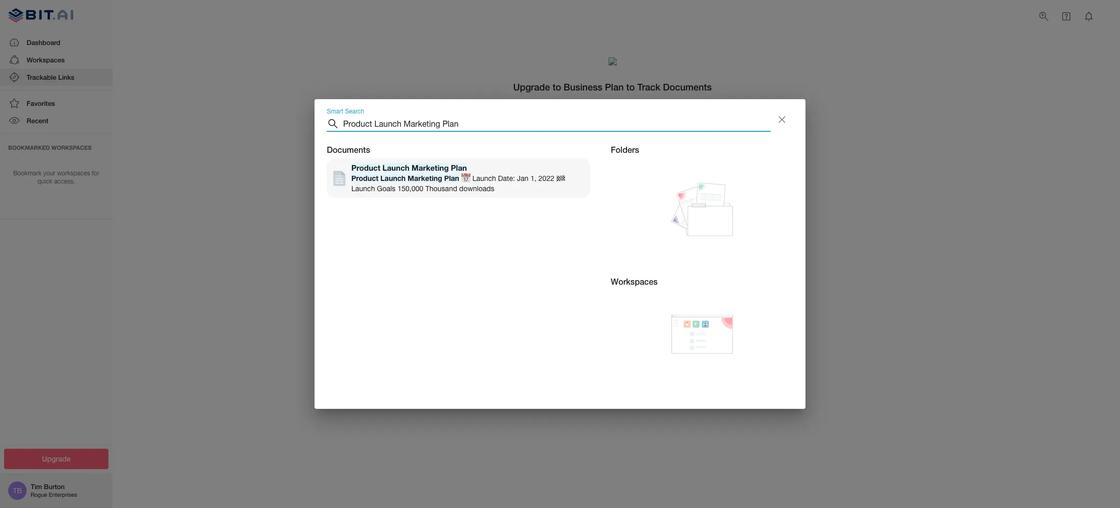 Task type: locate. For each thing, give the bounding box(es) containing it.
3 • from the top
[[564, 159, 567, 167]]

to left "business"
[[553, 81, 562, 92]]

documents
[[663, 81, 712, 92], [327, 145, 370, 155]]

upgrade up burton
[[42, 455, 71, 463]]

1 vertical spatial product
[[352, 174, 379, 183]]

bookmark your workspaces for quick access.
[[13, 170, 99, 185]]

📅
[[462, 175, 471, 183]]

1 horizontal spatial upgrade
[[514, 81, 550, 92]]

• left user
[[564, 172, 567, 180]]

0 horizontal spatial upgrade
[[42, 455, 71, 463]]

your
[[43, 170, 55, 177]]

1 horizontal spatial workspaces
[[611, 277, 658, 287]]

1 horizontal spatial to
[[627, 81, 635, 92]]

product
[[352, 163, 381, 172], [352, 174, 379, 183]]

• left password
[[564, 147, 567, 155]]

2 • from the top
[[564, 147, 567, 155]]

dialog containing documents
[[315, 99, 806, 409]]

dashboard
[[27, 38, 60, 46]]

0 horizontal spatial to
[[553, 81, 562, 92]]

•
[[564, 134, 567, 142], [564, 147, 567, 155], [564, 159, 567, 167], [564, 172, 567, 180]]

1 vertical spatial plan
[[451, 163, 467, 172]]

1 to from the left
[[553, 81, 562, 92]]

upgrade up search documents, folders and workspaces text box
[[514, 81, 550, 92]]

to
[[553, 81, 562, 92], [627, 81, 635, 92]]

workspaces inside button
[[27, 56, 65, 64]]

0 vertical spatial product launch marketing plan
[[352, 163, 467, 172]]

upgrade to business plan to track documents
[[514, 81, 712, 92]]

plan up 📅
[[451, 163, 467, 172]]

plan right "business"
[[605, 81, 624, 92]]

0 horizontal spatial workspaces
[[27, 56, 65, 64]]

track
[[638, 81, 661, 92]]

• left link
[[564, 159, 567, 167]]

1 vertical spatial documents
[[327, 145, 370, 155]]

thousand
[[426, 185, 458, 193]]

0 vertical spatial upgrade
[[514, 81, 550, 92]]

search
[[345, 108, 364, 115]]

dialog
[[315, 99, 806, 409]]

for
[[92, 170, 99, 177]]

plan
[[605, 81, 624, 92], [451, 163, 467, 172], [445, 174, 460, 183]]

documents down smart search
[[327, 145, 370, 155]]

0 vertical spatial product
[[352, 163, 381, 172]]

2022
[[539, 175, 555, 183]]

workspaces
[[27, 56, 65, 64], [611, 277, 658, 287]]

marketing up 150,000
[[408, 174, 443, 183]]

marketing up thousand
[[412, 163, 449, 172]]

recent button
[[0, 112, 113, 130]]

4 • from the top
[[564, 172, 567, 180]]

0 horizontal spatial documents
[[327, 145, 370, 155]]

1 vertical spatial upgrade
[[42, 455, 71, 463]]

1,
[[531, 175, 537, 183]]

plan left 📅
[[445, 174, 460, 183]]

recent
[[27, 117, 48, 125]]

1 vertical spatial workspaces
[[611, 277, 658, 287]]

marketing
[[412, 163, 449, 172], [408, 174, 443, 183]]

upgrade inside button
[[42, 455, 71, 463]]

folders
[[611, 145, 640, 155]]

smart
[[327, 108, 344, 115]]

• left lead
[[564, 134, 567, 142]]

user
[[569, 172, 584, 180]]

downloads
[[460, 185, 495, 193]]

0 vertical spatial workspaces
[[27, 56, 65, 64]]

bookmarked workspaces
[[8, 144, 92, 151]]

product launch marketing plan
[[352, 163, 467, 172], [352, 174, 460, 183]]

smart search
[[327, 108, 364, 115]]

1 vertical spatial product launch marketing plan
[[352, 174, 460, 183]]

to left track
[[627, 81, 635, 92]]

1 • from the top
[[564, 134, 567, 142]]

documents inside dialog
[[327, 145, 370, 155]]

link
[[569, 159, 582, 167]]

upgrade button
[[4, 449, 109, 470]]

rogue
[[31, 493, 47, 499]]

0 vertical spatial marketing
[[412, 163, 449, 172]]

jan
[[517, 175, 529, 183]]

dashboard button
[[0, 34, 113, 51]]

1 horizontal spatial documents
[[663, 81, 712, 92]]

documents right track
[[663, 81, 712, 92]]

launch
[[383, 163, 410, 172], [381, 174, 406, 183], [473, 175, 496, 183], [352, 185, 375, 193]]

📅 launch date: jan 1, 2022   🏁 launch goals  150,000 thousand downloads
[[352, 175, 566, 193]]

2 vertical spatial plan
[[445, 174, 460, 183]]

quick
[[37, 178, 52, 185]]

• lead capture form • password protection • link expiration • user engagement analytics
[[564, 134, 657, 180]]

access.
[[54, 178, 75, 185]]

tim
[[31, 483, 42, 491]]

upgrade
[[514, 81, 550, 92], [42, 455, 71, 463]]

150,000
[[398, 185, 424, 193]]

trackable links button
[[0, 69, 113, 86]]

upgrade for upgrade to business plan to track documents
[[514, 81, 550, 92]]



Task type: describe. For each thing, give the bounding box(es) containing it.
2 product from the top
[[352, 174, 379, 183]]

upgrade for upgrade
[[42, 455, 71, 463]]

enterprises
[[49, 493, 77, 499]]

1 vertical spatial marketing
[[408, 174, 443, 183]]

1 product launch marketing plan from the top
[[352, 163, 467, 172]]

2 product launch marketing plan from the top
[[352, 174, 460, 183]]

tb
[[13, 487, 22, 495]]

2 to from the left
[[627, 81, 635, 92]]

engagement
[[586, 172, 626, 180]]

expiration
[[584, 159, 616, 167]]

Search documents, folders and workspaces text field
[[343, 116, 771, 132]]

favorites button
[[0, 95, 113, 112]]

1 product from the top
[[352, 163, 381, 172]]

bookmarked
[[8, 144, 50, 151]]

workspaces
[[57, 170, 90, 177]]

analytics
[[628, 172, 657, 180]]

🏁
[[557, 175, 566, 183]]

lead
[[569, 134, 585, 142]]

trackable links
[[27, 73, 74, 81]]

capture
[[587, 134, 612, 142]]

workspaces inside dialog
[[611, 277, 658, 287]]

business
[[564, 81, 603, 92]]

0 vertical spatial plan
[[605, 81, 624, 92]]

0 vertical spatial documents
[[663, 81, 712, 92]]

links
[[58, 73, 74, 81]]

workspaces
[[51, 144, 92, 151]]

date:
[[498, 175, 515, 183]]

bookmark
[[13, 170, 42, 177]]

password
[[569, 147, 600, 155]]

form
[[614, 134, 631, 142]]

favorites
[[27, 99, 55, 108]]

tim burton rogue enterprises
[[31, 483, 77, 499]]

goals
[[377, 185, 396, 193]]

protection
[[602, 147, 635, 155]]

burton
[[44, 483, 65, 491]]

workspaces button
[[0, 51, 113, 69]]

trackable
[[27, 73, 56, 81]]



Task type: vqa. For each thing, say whether or not it's contained in the screenshot.
Go Back "IMAGE"
no



